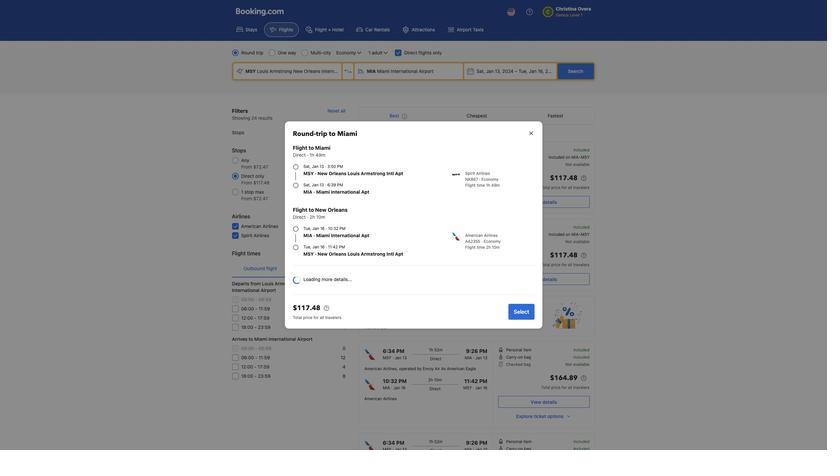 Task type: locate. For each thing, give the bounding box(es) containing it.
6:50 pm mia . jan 16
[[383, 256, 405, 268]]

05:59 down from
[[259, 297, 271, 302]]

0 vertical spatial $72.47
[[253, 164, 268, 170]]

msy up "airlines,"
[[383, 356, 391, 361]]

10:32 down "airlines,"
[[383, 378, 397, 384]]

flight for return flight
[[319, 266, 330, 271]]

1 vertical spatial only
[[255, 173, 264, 179]]

mia down flight to new orleans direct · 2h 10m at top
[[303, 233, 312, 238]]

not available for msy
[[565, 239, 589, 244]]

18:00 for arrives to miami international airport
[[241, 373, 253, 379]]

2h inside american airlines aa2355 · economy flight time 2h 10m
[[486, 245, 491, 250]]

times
[[247, 251, 261, 257]]

1 horizontal spatial airport
[[297, 336, 312, 342]]

american
[[241, 224, 261, 229], [465, 233, 483, 238], [364, 366, 382, 371], [447, 366, 465, 371], [364, 397, 382, 401]]

not for 11:42 pm
[[565, 362, 572, 367]]

tue, up 'return'
[[303, 245, 311, 250]]

total price for all travelers
[[541, 185, 589, 190], [541, 262, 589, 267], [293, 315, 341, 320], [541, 385, 589, 390]]

1 vertical spatial personal item
[[506, 439, 532, 444]]

2h up tue, jan 16 · 10:32 pm mia · miami international apt
[[309, 214, 315, 220]]

loading
[[303, 277, 320, 282]]

time down aa2355
[[477, 245, 485, 250]]

2 not from the top
[[565, 239, 572, 244]]

miami right arrives
[[254, 336, 267, 342]]

0 horizontal spatial 10m
[[316, 214, 325, 220]]

from
[[250, 281, 261, 287]]

1 vertical spatial not available
[[565, 239, 589, 244]]

06:00 - 11:59
[[241, 306, 270, 312], [241, 355, 270, 361]]

american airlines down the 10:32 pm mia . jan 16 on the bottom of the page
[[364, 397, 397, 401]]

1 vertical spatial 18:00
[[241, 373, 253, 379]]

0 vertical spatial 06:00 - 11:59
[[241, 306, 270, 312]]

0 vertical spatial personal
[[506, 348, 522, 353]]

06:00 - 11:59 down from
[[241, 306, 270, 312]]

1 vertical spatial 11:42
[[328, 245, 338, 250]]

06:00 - 11:59 down arrives
[[241, 355, 270, 361]]

1 11:59 from the top
[[259, 306, 270, 312]]

select
[[514, 309, 529, 315]]

3 view details from the top
[[531, 399, 557, 405]]

arrives
[[232, 336, 247, 342]]

2 personal from the top
[[506, 439, 522, 444]]

0 vertical spatial 11:42 pm msy . jan 16
[[463, 178, 487, 190]]

carry-
[[506, 355, 518, 360]]

flight for flight to new orleans direct · 2h 10m
[[293, 207, 307, 213]]

0 horizontal spatial 10:32
[[328, 226, 338, 231]]

total for $117.48 region in round-trip to miami dialog
[[293, 315, 302, 320]]

flight for flight to miami direct · 1h 49m
[[293, 145, 307, 151]]

american airlines, operated by envoy air as american eagle
[[364, 366, 476, 371]]

18:00 for departs from louis armstrong new orleans international airport
[[241, 325, 253, 330]]

2 included on mia–msy from the top
[[549, 232, 589, 237]]

2 not available from the top
[[565, 239, 589, 244]]

available for msy
[[573, 239, 589, 244]]

2h inside flight to new orleans direct · 2h 10m
[[309, 214, 315, 220]]

11:42 right spirit airlines icon
[[464, 178, 478, 184]]

total for top $117.48 region
[[541, 185, 550, 190]]

from down any
[[241, 164, 252, 170]]

2 18:00 from the top
[[241, 373, 253, 379]]

best button
[[359, 107, 438, 124]]

airlines inside spirit airlines nk867 · economy flight time 1h 49m
[[476, 171, 490, 176]]

13 inside mia . jan 13
[[483, 233, 487, 238]]

11:42 pm msy . jan 16 down eagle at right
[[463, 378, 487, 391]]

1 06:00 - 11:59 from the top
[[241, 306, 270, 312]]

tue,
[[303, 226, 311, 231], [303, 245, 311, 250]]

1 vertical spatial 6:34
[[383, 440, 395, 446]]

city
[[323, 50, 331, 55]]

participating
[[476, 318, 503, 324]]

spirit up flight times
[[241, 233, 252, 238]]

tue, inside tue, jan 16 · 10:32 pm mia · miami international apt
[[303, 226, 311, 231]]

2 1h 52m from the top
[[429, 439, 443, 444]]

0 vertical spatial sat,
[[303, 164, 311, 169]]

00:00 down arrives
[[241, 346, 254, 351]]

05:59
[[259, 297, 271, 302], [259, 346, 271, 351]]

1 12:00 - 17:59 from the top
[[241, 315, 269, 321]]

2 vertical spatial available
[[573, 362, 589, 367]]

total
[[541, 185, 550, 190], [541, 262, 550, 267], [293, 315, 302, 320], [541, 385, 550, 390]]

outbound flight
[[244, 266, 277, 271]]

orleans down 3:50
[[329, 171, 346, 176]]

included
[[573, 148, 589, 153], [549, 155, 565, 160], [573, 225, 589, 230], [549, 232, 565, 237], [573, 348, 589, 353], [573, 355, 589, 360], [573, 439, 589, 444]]

total for $117.48 region to the middle
[[541, 262, 550, 267]]

·
[[307, 152, 308, 158], [325, 164, 326, 169], [315, 171, 316, 176], [479, 177, 480, 182], [325, 183, 326, 188], [313, 189, 315, 195], [307, 214, 308, 220], [326, 226, 327, 231], [313, 233, 315, 238], [481, 239, 482, 244], [326, 245, 327, 250], [315, 251, 316, 257]]

filters
[[232, 108, 248, 114]]

1 vertical spatial view details
[[531, 276, 557, 282]]

orleans inside sat, jan 13 · 3:50 pm msy · new orleans louis armstrong intl apt
[[329, 171, 346, 176]]

18:00 - 23:59 for from
[[241, 325, 271, 330]]

13 left carry-
[[483, 356, 487, 361]]

2 18:00 - 23:59 from the top
[[241, 373, 271, 379]]

1 horizontal spatial 10:32
[[383, 378, 397, 384]]

bag up 'checked bag'
[[524, 355, 531, 360]]

4 up 0 in the left of the page
[[343, 325, 345, 330]]

6:34 pm msy . jan 13
[[383, 348, 407, 361]]

$72.47 up direct only from $117.48
[[253, 164, 268, 170]]

progress bar
[[292, 276, 301, 285]]

06:00 down the departs
[[241, 306, 254, 312]]

1h 52m
[[429, 348, 443, 353], [429, 439, 443, 444]]

1 vertical spatial time
[[477, 245, 485, 250]]

flight up more
[[319, 266, 330, 271]]

new inside tue, jan 16 · 11:42 pm msy · new orleans louis armstrong intl apt
[[317, 251, 327, 257]]

06:00 down arrives
[[241, 355, 254, 361]]

0 horizontal spatial only
[[255, 173, 264, 179]]

3:50
[[327, 164, 336, 169]]

16 inside tue, jan 16 · 10:32 pm mia · miami international apt
[[320, 226, 324, 231]]

item up carry-on bag
[[523, 348, 532, 353]]

total price for all travelers for $164.89 region
[[541, 385, 589, 390]]

2h down envoy
[[428, 378, 433, 383]]

2 view details from the top
[[531, 276, 557, 282]]

from down stop
[[241, 196, 252, 201]]

all inside round-trip to miami dialog
[[320, 315, 324, 320]]

11:59 down from
[[259, 306, 270, 312]]

2 52m from the top
[[434, 439, 443, 444]]

1 view details button from the top
[[498, 196, 589, 208]]

1 stops from the top
[[232, 130, 244, 135]]

sat, for mia
[[303, 183, 311, 188]]

2 details from the top
[[542, 276, 557, 282]]

2 vertical spatial $117.48 region
[[293, 303, 503, 315]]

explore ticket options button
[[498, 411, 589, 423]]

1 time from the top
[[477, 183, 485, 188]]

2 vertical spatial view details
[[531, 399, 557, 405]]

1 mia–msy from the top
[[571, 155, 589, 160]]

00:00 - 05:59 down 'arrives to miami international airport'
[[241, 346, 271, 351]]

jan inside mia . jan 13
[[475, 233, 482, 238]]

05:59 down 'arrives to miami international airport'
[[259, 346, 271, 351]]

0 vertical spatial from
[[241, 164, 252, 170]]

direct only from $117.48
[[241, 173, 269, 186]]

tue, for msy
[[303, 245, 311, 250]]

0 vertical spatial tue,
[[303, 226, 311, 231]]

tab list for american airlines, operated by envoy air as american eagle
[[359, 107, 595, 125]]

0 vertical spatial 2h
[[309, 214, 315, 220]]

from
[[241, 164, 252, 170], [241, 180, 252, 186], [241, 196, 252, 201]]

miami down flight to new orleans direct · 2h 10m at top
[[316, 233, 330, 238]]

1 vertical spatial included on mia–msy
[[549, 232, 589, 237]]

stop
[[245, 189, 254, 195]]

1 intl from the top
[[386, 171, 394, 176]]

jan down 6:50
[[393, 263, 400, 268]]

2 $72.47 from the top
[[253, 196, 268, 201]]

1 vertical spatial mia–msy
[[571, 232, 589, 237]]

jan up aa2355
[[475, 233, 482, 238]]

personal item down explore
[[506, 439, 532, 444]]

intl for tue, jan 16 · 11:42 pm msy · new orleans louis armstrong intl apt
[[386, 251, 394, 257]]

16 inside the 10:32 pm mia . jan 16
[[401, 386, 405, 391]]

tab list containing outbound flight
[[232, 260, 345, 278]]

11:59
[[259, 306, 270, 312], [259, 355, 270, 361]]

stays
[[245, 27, 257, 32]]

tue, jan 16 · 11:42 pm msy · new orleans louis armstrong intl apt
[[303, 245, 403, 257]]

1 vertical spatial personal
[[506, 439, 522, 444]]

orleans down 430
[[328, 207, 347, 213]]

1 4 from the top
[[343, 233, 345, 238]]

new inside sat, jan 13 · 3:50 pm msy · new orleans louis armstrong intl apt
[[317, 171, 327, 176]]

total price for all travelers for $117.48 region to the middle
[[541, 262, 589, 267]]

airlines
[[476, 171, 490, 176], [232, 214, 250, 220], [263, 224, 278, 229], [254, 233, 269, 238], [484, 233, 497, 238], [383, 397, 397, 401]]

mia–msy for $117.48 region to the middle
[[571, 232, 589, 237]]

mia
[[303, 189, 312, 195], [303, 233, 312, 238], [465, 233, 472, 238], [383, 263, 390, 268], [465, 356, 472, 361], [383, 386, 390, 391]]

$117.48 region inside round-trip to miami dialog
[[293, 303, 503, 315]]

0 vertical spatial personal item
[[506, 348, 532, 353]]

miami down 6:39
[[316, 189, 330, 195]]

0 horizontal spatial american airlines
[[241, 224, 278, 229]]

louis up details...
[[347, 251, 360, 257]]

mia inside 9:26 pm mia . jan 13
[[465, 356, 472, 361]]

2 23:59 from the top
[[258, 373, 271, 379]]

2 06:00 - 11:59 from the top
[[241, 355, 270, 361]]

armstrong inside tue, jan 16 · 11:42 pm msy · new orleans louis armstrong intl apt
[[361, 251, 385, 257]]

travelers for $117.48 region in round-trip to miami dialog
[[325, 315, 341, 320]]

9:26 inside 9:26 pm mia . jan 13
[[466, 348, 478, 354]]

0 vertical spatial 6:34
[[383, 348, 395, 354]]

one way
[[278, 50, 296, 55]]

1 included on mia–msy from the top
[[549, 155, 589, 160]]

2 time from the top
[[477, 245, 485, 250]]

1h
[[309, 152, 314, 158], [486, 183, 490, 188], [429, 348, 433, 353], [429, 439, 433, 444]]

flight inside spirit airlines nk867 · economy flight time 1h 49m
[[465, 183, 475, 188]]

13 inside 6:34 pm msy . jan 13
[[402, 356, 407, 361]]

flight to miami direct · 1h 49m
[[293, 145, 330, 158]]

msy down flight to miami direct · 1h 49m
[[303, 171, 314, 176]]

jan inside 9:26 pm mia . jan 13
[[475, 356, 482, 361]]

17:59
[[258, 315, 269, 321], [258, 364, 269, 370]]

price
[[551, 185, 561, 190], [551, 262, 561, 267], [303, 315, 312, 320], [551, 385, 561, 390]]

your
[[398, 318, 407, 324]]

sat, jan 13 · 6:39 pm mia · miami international apt
[[303, 183, 369, 195]]

2 06:00 from the top
[[241, 355, 254, 361]]

bag
[[524, 355, 531, 360], [524, 362, 531, 367]]

0 horizontal spatial airport
[[261, 288, 276, 293]]

0 horizontal spatial trip
[[256, 50, 263, 55]]

13 left 3:50
[[319, 164, 324, 169]]

jan down flight to miami direct · 1h 49m
[[312, 164, 318, 169]]

24
[[251, 115, 257, 121], [340, 173, 345, 179], [340, 224, 345, 229]]

$117.48 for $117.48 region to the middle
[[550, 251, 578, 260]]

1 view from the top
[[531, 199, 541, 205]]

included on mia–msy for top $117.48 region
[[549, 155, 589, 160]]

only right flights
[[433, 50, 442, 55]]

0 vertical spatial 9:26
[[466, 348, 478, 354]]

time down nk867
[[477, 183, 485, 188]]

1 05:59 from the top
[[259, 297, 271, 302]]

tab list for 12:00 - 17:59
[[232, 260, 345, 278]]

2 12:00 - 17:59 from the top
[[241, 364, 269, 370]]

1 vertical spatial from
[[241, 180, 252, 186]]

american airlines
[[241, 224, 278, 229], [364, 397, 397, 401]]

3 view details button from the top
[[498, 396, 589, 408]]

msy up 'return'
[[303, 251, 314, 257]]

view details for 11:42 pm
[[531, 399, 557, 405]]

1 vertical spatial armstrong
[[361, 251, 385, 257]]

any from $72.47
[[241, 157, 268, 170]]

orleans
[[329, 171, 346, 176], [328, 207, 347, 213], [329, 251, 346, 257], [310, 281, 327, 287]]

0 vertical spatial 00:00
[[241, 297, 254, 302]]

1 from from the top
[[241, 164, 252, 170]]

pm inside the 10:32 pm mia . jan 16
[[399, 378, 407, 384]]

msy inside msy . jan 16
[[463, 263, 472, 268]]

1
[[241, 189, 243, 195]]

1 tue, from the top
[[303, 226, 311, 231]]

1 vertical spatial 17:59
[[258, 364, 269, 370]]

louis inside sat, jan 13 · 3:50 pm msy · new orleans louis armstrong intl apt
[[347, 171, 360, 176]]

2 tue, from the top
[[303, 245, 311, 250]]

1 flight from the left
[[266, 266, 277, 271]]

. inside the 10:32 pm mia . jan 16
[[391, 384, 392, 389]]

$117.48
[[550, 174, 578, 183], [253, 180, 269, 186], [550, 251, 578, 260], [293, 304, 320, 313]]

included on mia–msy
[[549, 155, 589, 160], [549, 232, 589, 237]]

flight times
[[232, 251, 261, 257]]

$117.48 for top $117.48 region
[[550, 174, 578, 183]]

1h inside flight to miami direct · 1h 49m
[[309, 152, 314, 158]]

9:26 pm
[[466, 440, 487, 446]]

1 vertical spatial 10:32
[[383, 378, 397, 384]]

sat, for msy
[[303, 164, 311, 169]]

louis up sat, jan 13 · 6:39 pm mia · miami international apt
[[347, 171, 360, 176]]

0 vertical spatial 18:00
[[241, 325, 253, 330]]

mia–msy
[[571, 155, 589, 160], [571, 232, 589, 237]]

1 vertical spatial tue,
[[303, 245, 311, 250]]

eagle
[[466, 366, 476, 371]]

2 flight from the left
[[319, 266, 330, 271]]

pm inside sat, jan 13 · 6:39 pm mia · miami international apt
[[337, 183, 343, 188]]

flight inside flight to miami direct · 1h 49m
[[293, 145, 307, 151]]

0 vertical spatial 12:00 - 17:59
[[241, 315, 269, 321]]

0 vertical spatial 24
[[251, 115, 257, 121]]

mia down "airlines,"
[[383, 386, 390, 391]]

0 vertical spatial details
[[542, 199, 557, 205]]

1 vertical spatial 23:59
[[258, 373, 271, 379]]

2 intl from the top
[[386, 251, 394, 257]]

6:34 for 6:34 pm
[[383, 440, 395, 446]]

1 6:34 from the top
[[383, 348, 395, 354]]

· inside flight to miami direct · 1h 49m
[[307, 152, 308, 158]]

louis
[[347, 171, 360, 176], [347, 251, 360, 257], [262, 281, 274, 287]]

1 1h 52m from the top
[[429, 348, 443, 353]]

0 vertical spatial 11:59
[[259, 306, 270, 312]]

new down 'return'
[[299, 281, 309, 287]]

2h
[[309, 214, 315, 220], [486, 245, 491, 250], [428, 378, 433, 383]]

12
[[341, 355, 345, 361]]

1 vertical spatial 2h
[[486, 245, 491, 250]]

intl inside tue, jan 16 · 11:42 pm msy · new orleans louis armstrong intl apt
[[386, 251, 394, 257]]

travelers for top $117.48 region
[[573, 185, 589, 190]]

2 mia–msy from the top
[[571, 232, 589, 237]]

jan down american airlines aa2355 · economy flight time 2h 10m
[[475, 263, 482, 268]]

11:42 down tue, jan 16 · 10:32 pm mia · miami international apt
[[328, 245, 338, 250]]

2 stops from the top
[[232, 148, 246, 154]]

17:59 for louis
[[258, 315, 269, 321]]

select button
[[508, 304, 534, 320]]

tab list containing best
[[359, 107, 595, 125]]

2 6:34 from the top
[[383, 440, 395, 446]]

flight
[[315, 27, 327, 32], [293, 145, 307, 151], [465, 183, 475, 188], [293, 207, 307, 213], [465, 245, 475, 250], [232, 251, 246, 257]]

1 vertical spatial not
[[565, 239, 572, 244]]

armstrong inside departs from louis armstrong new orleans international airport
[[275, 281, 298, 287]]

to inside flight to new orleans direct · 2h 10m
[[308, 207, 314, 213]]

mia up aa2355
[[465, 233, 472, 238]]

10m inside american airlines aa2355 · economy flight time 2h 10m
[[492, 245, 499, 250]]

0 vertical spatial 10m
[[316, 214, 325, 220]]

. inside 6:50 pm mia . jan 16
[[391, 261, 392, 266]]

miami
[[337, 129, 357, 138], [315, 145, 330, 151], [316, 189, 330, 195], [316, 233, 330, 238], [254, 336, 267, 342]]

pm inside 9:26 pm mia . jan 13
[[479, 348, 487, 354]]

12:00 - 17:59 down arrives
[[241, 364, 269, 370]]

1 vertical spatial spirit
[[241, 233, 252, 238]]

2 horizontal spatial 2h
[[486, 245, 491, 250]]

flight + hotel link
[[300, 22, 349, 37]]

jan up "airlines,"
[[395, 356, 401, 361]]

2 vertical spatial details
[[542, 399, 557, 405]]

spirit inside spirit airlines nk867 · economy flight time 1h 49m
[[465, 171, 475, 176]]

1 vertical spatial economy
[[481, 177, 498, 182]]

13 up 'operated'
[[402, 356, 407, 361]]

1 vertical spatial $72.47
[[253, 196, 268, 201]]

2 vertical spatial louis
[[262, 281, 274, 287]]

1 vertical spatial 9:26
[[466, 440, 478, 446]]

4 left once
[[343, 315, 345, 321]]

24 down flight to new orleans direct · 2h 10m at top
[[340, 224, 345, 229]]

mia up flight to new orleans direct · 2h 10m at top
[[303, 189, 312, 195]]

8
[[343, 373, 345, 379]]

trip up flight to miami direct · 1h 49m
[[316, 129, 327, 138]]

1 18:00 - 23:59 from the top
[[241, 325, 271, 330]]

0 vertical spatial louis
[[347, 171, 360, 176]]

jan inside tue, jan 16 · 10:32 pm mia · miami international apt
[[312, 226, 319, 231]]

1 horizontal spatial 10m
[[434, 378, 442, 383]]

2 item from the top
[[523, 439, 532, 444]]

0 vertical spatial not available
[[565, 162, 589, 167]]

louis for sat, jan 13 · 3:50 pm msy · new orleans louis armstrong intl apt
[[347, 171, 360, 176]]

2 available from the top
[[573, 239, 589, 244]]

economy inside american airlines aa2355 · economy flight time 2h 10m
[[484, 239, 501, 244]]

msy down aa2355
[[463, 263, 472, 268]]

total price for all travelers for $117.48 region in round-trip to miami dialog
[[293, 315, 341, 320]]

2 vertical spatial economy
[[484, 239, 501, 244]]

american airlines up spirit airlines
[[241, 224, 278, 229]]

0 horizontal spatial tab list
[[232, 260, 345, 278]]

flight inside flight to new orleans direct · 2h 10m
[[293, 207, 307, 213]]

00:00 down the departs
[[241, 297, 254, 302]]

12:00 - 17:59 up arrives
[[241, 315, 269, 321]]

miami inside tue, jan 16 · 10:32 pm mia · miami international apt
[[316, 233, 330, 238]]

jan down nk867
[[475, 186, 482, 190]]

4 up tue, jan 16 · 11:42 pm msy · new orleans louis armstrong intl apt
[[343, 233, 345, 238]]

book
[[386, 318, 396, 324]]

for for $117.48 region in round-trip to miami dialog
[[313, 315, 319, 320]]

. inside mia . jan 13
[[473, 231, 474, 236]]

sat, inside sat, jan 13 · 6:39 pm mia · miami international apt
[[303, 183, 311, 188]]

time inside spirit airlines nk867 · economy flight time 1h 49m
[[477, 183, 485, 188]]

1 item from the top
[[523, 348, 532, 353]]

1 vertical spatial view details button
[[498, 273, 589, 285]]

2h down mia . jan 13
[[486, 245, 491, 250]]

1 vertical spatial sat,
[[303, 183, 311, 188]]

11:59 down 'arrives to miami international airport'
[[259, 355, 270, 361]]

1 $72.47 from the top
[[253, 164, 268, 170]]

from up stop
[[241, 180, 252, 186]]

trip right round
[[256, 50, 263, 55]]

worldwide.
[[364, 325, 387, 330]]

economy inside spirit airlines nk867 · economy flight time 1h 49m
[[481, 177, 498, 182]]

3 view from the top
[[531, 399, 541, 405]]

24 left 'results'
[[251, 115, 257, 121]]

checked
[[506, 362, 523, 367]]

tab list
[[359, 107, 595, 125], [232, 260, 345, 278]]

1 vertical spatial $117.48 region
[[498, 250, 589, 262]]

6:34 for 6:34 pm msy . jan 13
[[383, 348, 395, 354]]

0 vertical spatial tab list
[[359, 107, 595, 125]]

sat, down flight to miami direct · 1h 49m
[[303, 164, 311, 169]]

0 vertical spatial 1h 52m
[[429, 348, 443, 353]]

3 not from the top
[[565, 362, 572, 367]]

2 vertical spatial from
[[241, 196, 252, 201]]

9:26 for 9:26 pm
[[466, 440, 478, 446]]

2 sat, from the top
[[303, 183, 311, 188]]

air
[[435, 366, 440, 371]]

new up return flight
[[317, 251, 327, 257]]

apt inside sat, jan 13 · 6:39 pm mia · miami international apt
[[361, 189, 369, 195]]

change
[[380, 131, 394, 136]]

49m inside flight to miami direct · 1h 49m
[[315, 152, 325, 158]]

1 18:00 from the top
[[241, 325, 253, 330]]

to for international
[[249, 336, 253, 342]]

economy right city at the left of page
[[336, 50, 356, 55]]

1 not from the top
[[565, 162, 572, 167]]

0 vertical spatial 00:00 - 05:59
[[241, 297, 271, 302]]

2 4 from the top
[[343, 315, 345, 321]]

4 up 8
[[343, 364, 345, 370]]

3 not available from the top
[[565, 362, 589, 367]]

mia inside tue, jan 16 · 10:32 pm mia · miami international apt
[[303, 233, 312, 238]]

personal down explore
[[506, 439, 522, 444]]

10:32 inside tue, jan 16 · 10:32 pm mia · miami international apt
[[328, 226, 338, 231]]

1 17:59 from the top
[[258, 315, 269, 321]]

0 vertical spatial 17:59
[[258, 315, 269, 321]]

6:34 inside 6:34 pm msy . jan 13
[[383, 348, 395, 354]]

direct inside flight to new orleans direct · 2h 10m
[[293, 214, 306, 220]]

direct inside flight to miami direct · 1h 49m
[[293, 152, 306, 158]]

1 12:00 from the top
[[241, 315, 253, 321]]

13 right american airlines image
[[483, 233, 487, 238]]

0 vertical spatial 06:00
[[241, 306, 254, 312]]

1 vertical spatial stops
[[232, 148, 246, 154]]

available for 11:42 pm
[[573, 362, 589, 367]]

spirit for spirit airlines
[[241, 233, 252, 238]]

sat, left 6:39
[[303, 183, 311, 188]]

$117.48 inside round-trip to miami dialog
[[293, 304, 320, 313]]

tue, for mia
[[303, 226, 311, 231]]

booking.com logo image
[[236, 8, 283, 16], [236, 8, 283, 16]]

1 vertical spatial 11:42 pm msy . jan 16
[[463, 378, 487, 391]]

sat, inside sat, jan 13 · 3:50 pm msy · new orleans louis armstrong intl apt
[[303, 164, 311, 169]]

not
[[565, 162, 572, 167], [565, 239, 572, 244], [565, 362, 572, 367]]

jan inside sat, jan 13 · 3:50 pm msy · new orleans louis armstrong intl apt
[[312, 164, 318, 169]]

jan down eagle at right
[[475, 386, 482, 391]]

1 vertical spatial 49m
[[491, 183, 500, 188]]

not available for 11:42 pm
[[565, 362, 589, 367]]

6:34
[[383, 348, 395, 354], [383, 440, 395, 446]]

armstrong inside sat, jan 13 · 3:50 pm msy · new orleans louis armstrong intl apt
[[361, 171, 385, 176]]

0 vertical spatial airport
[[457, 27, 472, 32]]

$72.47 down max
[[253, 196, 268, 201]]

arrives to miami international airport
[[232, 336, 312, 342]]

1 9:26 from the top
[[466, 348, 478, 354]]

orleans inside departs from louis armstrong new orleans international airport
[[310, 281, 327, 287]]

0 vertical spatial spirit
[[465, 171, 475, 176]]

0 vertical spatial 11:42
[[464, 178, 478, 184]]

only
[[433, 50, 442, 55], [255, 173, 264, 179]]

sat,
[[303, 164, 311, 169], [303, 183, 311, 188]]

to down sat, jan 13 · 6:39 pm mia · miami international apt
[[308, 207, 314, 213]]

personal item
[[506, 348, 532, 353], [506, 439, 532, 444]]

3 available from the top
[[573, 362, 589, 367]]

2 view from the top
[[531, 276, 541, 282]]

$164.89 region
[[498, 373, 589, 385]]

2 view details button from the top
[[498, 273, 589, 285]]

1 horizontal spatial trip
[[316, 129, 327, 138]]

louis for tue, jan 16 · 11:42 pm msy · new orleans louis armstrong intl apt
[[347, 251, 360, 257]]

2 vertical spatial not available
[[565, 362, 589, 367]]

msy inside 6:34 pm msy . jan 13
[[383, 356, 391, 361]]

0 vertical spatial item
[[523, 348, 532, 353]]

0 vertical spatial 12:00
[[241, 315, 253, 321]]

to for direct
[[308, 145, 314, 151]]

personal item up carry-on bag
[[506, 348, 532, 353]]

1 vertical spatial 1h 52m
[[429, 439, 443, 444]]

13 left 6:39
[[319, 183, 324, 188]]

0 vertical spatial 18:00 - 23:59
[[241, 325, 271, 330]]

round-
[[293, 129, 316, 138]]

17:59 up 'arrives to miami international airport'
[[258, 315, 269, 321]]

jan
[[312, 164, 318, 169], [312, 183, 318, 188], [475, 186, 482, 190], [312, 226, 319, 231], [475, 233, 482, 238], [312, 245, 319, 250], [393, 263, 400, 268], [475, 263, 482, 268], [395, 356, 401, 361], [475, 356, 482, 361], [393, 386, 400, 391], [475, 386, 482, 391]]

for inside round-trip to miami dialog
[[313, 315, 319, 320]]

intl for sat, jan 13 · 3:50 pm msy · new orleans louis armstrong intl apt
[[386, 171, 394, 176]]

economy right nk867
[[481, 177, 498, 182]]

cheapest button
[[438, 107, 516, 124]]

1 details from the top
[[542, 199, 557, 205]]

new down 3:50
[[317, 171, 327, 176]]

jan up eagle at right
[[475, 356, 482, 361]]

personal
[[506, 348, 522, 353], [506, 439, 522, 444]]

time inside american airlines aa2355 · economy flight time 2h 10m
[[477, 245, 485, 250]]

2 12:00 from the top
[[241, 364, 253, 370]]

stops up any
[[232, 148, 246, 154]]

00:00 - 05:59 down from
[[241, 297, 271, 302]]

mia down 6:50
[[383, 263, 390, 268]]

0 vertical spatial armstrong
[[361, 171, 385, 176]]

$117.48 region
[[498, 173, 589, 185], [498, 250, 589, 262], [293, 303, 503, 315]]

1 vertical spatial details
[[542, 276, 557, 282]]

flight right outbound
[[266, 266, 277, 271]]

return
[[304, 266, 318, 271]]

economy down mia . jan 13
[[484, 239, 501, 244]]

12:00 for departs
[[241, 315, 253, 321]]

0 vertical spatial time
[[477, 183, 485, 188]]

to down the reset
[[329, 129, 335, 138]]

1 vertical spatial item
[[523, 439, 532, 444]]

0 vertical spatial available
[[573, 162, 589, 167]]

12:00 up arrives
[[241, 315, 253, 321]]

international
[[331, 189, 360, 195], [331, 233, 360, 238], [232, 288, 259, 293], [268, 336, 296, 342]]

1 sat, from the top
[[303, 164, 311, 169]]

0
[[343, 346, 345, 351]]

0 vertical spatial bag
[[524, 355, 531, 360]]

0 vertical spatial 52m
[[434, 348, 443, 353]]

2 from from the top
[[241, 180, 252, 186]]

jan inside 6:34 pm msy . jan 13
[[395, 356, 401, 361]]

0 vertical spatial american airlines
[[241, 224, 278, 229]]

louis right from
[[262, 281, 274, 287]]

miami down round-trip to miami
[[315, 145, 330, 151]]

2 17:59 from the top
[[258, 364, 269, 370]]

international inside sat, jan 13 · 6:39 pm mia · miami international apt
[[331, 189, 360, 195]]

showing
[[232, 115, 250, 121]]

details
[[542, 199, 557, 205], [542, 276, 557, 282], [542, 399, 557, 405]]

item down explore
[[523, 439, 532, 444]]

miami inside sat, jan 13 · 6:39 pm mia · miami international apt
[[316, 189, 330, 195]]

mia–msy for top $117.48 region
[[571, 155, 589, 160]]

12:00 down arrives
[[241, 364, 253, 370]]

3 from from the top
[[241, 196, 252, 201]]

2 vertical spatial armstrong
[[275, 281, 298, 287]]

jan up return flight
[[312, 245, 319, 250]]

jan left 6:39
[[312, 183, 318, 188]]

10m inside flight to new orleans direct · 2h 10m
[[316, 214, 325, 220]]

1 vertical spatial 11:59
[[259, 355, 270, 361]]

1 vertical spatial 18:00 - 23:59
[[241, 373, 271, 379]]

$72.47 inside 1 stop max from $72.47
[[253, 196, 268, 201]]

1 vertical spatial 00:00 - 05:59
[[241, 346, 271, 351]]

2 9:26 from the top
[[466, 440, 478, 446]]

view details button for msy
[[498, 273, 589, 285]]

3 details from the top
[[542, 399, 557, 405]]

to right arrives
[[249, 336, 253, 342]]

1 23:59 from the top
[[258, 325, 271, 330]]

11:42 down eagle at right
[[464, 378, 478, 384]]

item
[[523, 348, 532, 353], [523, 439, 532, 444]]

travelers inside round-trip to miami dialog
[[325, 315, 341, 320]]

view details for msy
[[531, 276, 557, 282]]

1 vertical spatial airport
[[261, 288, 276, 293]]

1 11:42 pm msy . jan 16 from the top
[[463, 178, 487, 190]]

1 vertical spatial 52m
[[434, 439, 443, 444]]



Task type: describe. For each thing, give the bounding box(es) containing it.
american airlines image
[[452, 233, 460, 241]]

included on mia–msy for $117.48 region to the middle
[[549, 232, 589, 237]]

orleans inside tue, jan 16 · 11:42 pm msy · new orleans louis armstrong intl apt
[[329, 251, 346, 257]]

6:50
[[383, 256, 395, 261]]

2 00:00 from the top
[[241, 346, 254, 351]]

$72.47 inside any from $72.47
[[253, 164, 268, 170]]

at
[[471, 318, 475, 324]]

1 06:00 from the top
[[241, 306, 254, 312]]

showing 24 results
[[232, 115, 273, 121]]

12:00 for arrives
[[241, 364, 253, 370]]

outbound flight button
[[232, 260, 289, 277]]

jan inside sat, jan 13 · 6:39 pm mia · miami international apt
[[312, 183, 318, 188]]

12:00 - 17:59 for to
[[241, 364, 269, 370]]

1 available from the top
[[573, 162, 589, 167]]

on for top $117.48 region
[[566, 155, 570, 160]]

miami left prices
[[337, 129, 357, 138]]

operated
[[399, 366, 416, 371]]

properties
[[520, 318, 542, 324]]

hotel
[[332, 27, 344, 32]]

13 inside sat, jan 13 · 3:50 pm msy · new orleans louis armstrong intl apt
[[319, 164, 324, 169]]

spirit for spirit airlines nk867 · economy flight time 1h 49m
[[465, 171, 475, 176]]

direct inside direct only from $117.48
[[241, 173, 254, 179]]

2 vertical spatial 11:42
[[464, 378, 478, 384]]

12:00 - 17:59 for from
[[241, 315, 269, 321]]

view for 11:42 pm
[[531, 399, 541, 405]]

flight for outbound flight
[[266, 266, 277, 271]]

progress bar inside round-trip to miami dialog
[[292, 276, 301, 285]]

1 00:00 - 05:59 from the top
[[241, 297, 271, 302]]

once
[[364, 318, 376, 324]]

1 stop max from $72.47
[[241, 189, 268, 201]]

genius image
[[553, 303, 582, 329]]

fastest
[[548, 113, 563, 119]]

departs
[[232, 281, 249, 287]]

1 52m from the top
[[434, 348, 443, 353]]

view details button for 11:42 pm
[[498, 396, 589, 408]]

envoy
[[423, 366, 434, 371]]

· inside spirit airlines nk867 · economy flight time 1h 49m
[[479, 177, 480, 182]]

international inside departs from louis armstrong new orleans international airport
[[232, 288, 259, 293]]

armstrong for sat, jan 13 · 3:50 pm msy · new orleans louis armstrong intl apt
[[361, 171, 385, 176]]

· inside american airlines aa2355 · economy flight time 2h 10m
[[481, 239, 482, 244]]

1 horizontal spatial 2h
[[428, 378, 433, 383]]

2 11:42 pm msy . jan 16 from the top
[[463, 378, 487, 391]]

msy inside sat, jan 13 · 3:50 pm msy · new orleans louis armstrong intl apt
[[303, 171, 314, 176]]

msy down eagle at right
[[463, 386, 472, 391]]

international inside tue, jan 16 · 10:32 pm mia · miami international apt
[[331, 233, 360, 238]]

travelers for $164.89 region
[[573, 385, 589, 390]]

search
[[568, 68, 583, 74]]

outbound
[[244, 266, 265, 271]]

430
[[337, 189, 345, 195]]

mia . jan 13
[[465, 231, 487, 238]]

may
[[371, 131, 379, 136]]

pm inside sat, jan 13 · 3:50 pm msy · new orleans louis armstrong intl apt
[[337, 164, 343, 169]]

new inside departs from louis armstrong new orleans international airport
[[299, 281, 309, 287]]

more
[[321, 277, 332, 282]]

2 00:00 - 05:59 from the top
[[241, 346, 271, 351]]

23:59 for miami
[[258, 373, 271, 379]]

jan inside msy . jan 16
[[475, 263, 482, 268]]

not for msy
[[565, 239, 572, 244]]

travelers for $117.48 region to the middle
[[573, 262, 589, 267]]

. inside 6:34 pm msy . jan 13
[[392, 354, 394, 359]]

1 vertical spatial 24
[[340, 173, 345, 179]]

flight inside american airlines aa2355 · economy flight time 2h 10m
[[465, 245, 475, 250]]

3 4 from the top
[[343, 325, 345, 330]]

taxis
[[473, 27, 484, 32]]

explore
[[516, 414, 533, 419]]

reset
[[327, 108, 340, 114]]

armstrong for tue, jan 16 · 11:42 pm msy · new orleans louis armstrong intl apt
[[361, 251, 385, 257]]

mia inside the 10:32 pm mia . jan 16
[[383, 386, 390, 391]]

1 horizontal spatial only
[[433, 50, 442, 55]]

pm inside 6:34 pm msy . jan 13
[[396, 348, 404, 354]]

2 05:59 from the top
[[259, 346, 271, 351]]

1h inside spirit airlines nk867 · economy flight time 1h 49m
[[486, 183, 490, 188]]

pm inside tue, jan 16 · 10:32 pm mia · miami international apt
[[339, 226, 345, 231]]

prices may change if there are
[[359, 131, 416, 136]]

$117.48 inside direct only from $117.48
[[253, 180, 269, 186]]

by
[[417, 366, 422, 371]]

mia inside sat, jan 13 · 6:39 pm mia · miami international apt
[[303, 189, 312, 195]]

jan inside 6:50 pm mia . jan 16
[[393, 263, 400, 268]]

attractions
[[412, 27, 435, 32]]

airlines inside american airlines aa2355 · economy flight time 2h 10m
[[484, 233, 497, 238]]

details for msy
[[542, 276, 557, 282]]

. inside msy . jan 16
[[473, 261, 474, 266]]

23:59 for louis
[[258, 325, 271, 330]]

· inside flight to new orleans direct · 2h 10m
[[307, 214, 308, 220]]

flight for flight + hotel
[[315, 27, 327, 32]]

price inside round-trip to miami dialog
[[303, 315, 312, 320]]

spirit airlines image
[[452, 171, 460, 179]]

2 vertical spatial airport
[[297, 336, 312, 342]]

6:39
[[327, 183, 336, 188]]

msy down nk867
[[463, 186, 472, 190]]

nk867
[[465, 177, 478, 182]]

on for $117.48 region to the middle
[[566, 232, 570, 237]]

round-trip to miami
[[293, 129, 357, 138]]

1 view details from the top
[[531, 199, 557, 205]]

genius
[[504, 318, 519, 324]]

mia inside 6:50 pm mia . jan 16
[[383, 263, 390, 268]]

2 vertical spatial 24
[[340, 224, 345, 229]]

flights
[[279, 27, 293, 32]]

6:34 pm
[[383, 440, 404, 446]]

economy for flight to miami
[[481, 177, 498, 182]]

discount
[[451, 318, 469, 324]]

1 vertical spatial bag
[[524, 362, 531, 367]]

explore ticket options
[[516, 414, 564, 419]]

once you book your flights, enjoy a 10% discount at participating genius properties worldwide.
[[364, 318, 542, 330]]

18:00 - 23:59 for to
[[241, 373, 271, 379]]

1 00:00 from the top
[[241, 297, 254, 302]]

rentals
[[374, 27, 390, 32]]

16 inside msy . jan 16
[[483, 263, 487, 268]]

flights link
[[264, 22, 299, 37]]

10:32 pm mia . jan 16
[[383, 378, 407, 391]]

0 vertical spatial economy
[[336, 50, 356, 55]]

16 inside 6:50 pm mia . jan 16
[[401, 263, 405, 268]]

10:32 inside the 10:32 pm mia . jan 16
[[383, 378, 397, 384]]

carry-on bag
[[506, 355, 531, 360]]

to for orleans
[[308, 207, 314, 213]]

for for $164.89 region
[[562, 385, 567, 390]]

jan inside tue, jan 16 · 11:42 pm msy · new orleans louis armstrong intl apt
[[312, 245, 319, 250]]

17:59 for miami
[[258, 364, 269, 370]]

1 personal item from the top
[[506, 348, 532, 353]]

way
[[288, 50, 296, 55]]

ticket
[[534, 414, 546, 419]]

aa2355
[[465, 239, 480, 244]]

all for top $117.48 region
[[568, 185, 572, 190]]

total price for all travelers for top $117.48 region
[[541, 185, 589, 190]]

cheapest
[[467, 113, 487, 119]]

1 horizontal spatial american airlines
[[364, 397, 397, 401]]

only inside direct only from $117.48
[[255, 173, 264, 179]]

from inside direct only from $117.48
[[241, 180, 252, 186]]

2 vertical spatial on
[[518, 355, 523, 360]]

results
[[258, 115, 273, 121]]

2 11:59 from the top
[[259, 355, 270, 361]]

msy . jan 16
[[463, 261, 487, 268]]

1 personal from the top
[[506, 348, 522, 353]]

13 inside 9:26 pm mia . jan 13
[[483, 356, 487, 361]]

reset all button
[[327, 107, 345, 115]]

$117.48 for $117.48 region in round-trip to miami dialog
[[293, 304, 320, 313]]

trip for round-
[[316, 129, 327, 138]]

all for $117.48 region to the middle
[[568, 262, 572, 267]]

time for flight to miami
[[477, 183, 485, 188]]

multi-
[[311, 50, 323, 55]]

max
[[255, 189, 264, 195]]

flight for flight times
[[232, 251, 246, 257]]

car
[[365, 27, 373, 32]]

49m inside spirit airlines nk867 · economy flight time 1h 49m
[[491, 183, 500, 188]]

msy inside tue, jan 16 · 11:42 pm msy · new orleans louis armstrong intl apt
[[303, 251, 314, 257]]

miami inside flight to miami direct · 1h 49m
[[315, 145, 330, 151]]

you
[[377, 318, 385, 324]]

prices
[[359, 131, 370, 136]]

round-trip to miami dialog
[[277, 114, 550, 337]]

checked bag
[[506, 362, 531, 367]]

flight + hotel
[[315, 27, 344, 32]]

1 not available from the top
[[565, 162, 589, 167]]

attractions link
[[397, 22, 441, 37]]

9:26 for 9:26 pm mia . jan 13
[[466, 348, 478, 354]]

all for $164.89 region
[[568, 385, 572, 390]]

4 4 from the top
[[343, 364, 345, 370]]

0 vertical spatial $117.48 region
[[498, 173, 589, 185]]

direct flights only
[[404, 50, 442, 55]]

there
[[399, 131, 408, 136]]

spirit airlines
[[241, 233, 269, 238]]

louis inside departs from louis armstrong new orleans international airport
[[262, 281, 274, 287]]

13 inside sat, jan 13 · 6:39 pm mia · miami international apt
[[319, 183, 324, 188]]

flight to new orleans direct · 2h 10m
[[293, 207, 347, 220]]

. inside 9:26 pm mia . jan 13
[[473, 354, 474, 359]]

pm inside tue, jan 16 · 11:42 pm msy · new orleans louis armstrong intl apt
[[339, 245, 345, 250]]

2 vertical spatial 10m
[[434, 378, 442, 383]]

economy for flight to new orleans
[[484, 239, 501, 244]]

2h 10m
[[428, 378, 442, 383]]

from inside any from $72.47
[[241, 164, 252, 170]]

apt inside tue, jan 16 · 10:32 pm mia · miami international apt
[[361, 233, 369, 238]]

trip for round
[[256, 50, 263, 55]]

airport inside departs from louis armstrong new orleans international airport
[[261, 288, 276, 293]]

orleans inside flight to new orleans direct · 2h 10m
[[328, 207, 347, 213]]

all inside button
[[341, 108, 345, 114]]

from inside 1 stop max from $72.47
[[241, 196, 252, 201]]

fastest button
[[516, 107, 595, 124]]

for for top $117.48 region
[[562, 185, 567, 190]]

apt inside tue, jan 16 · 11:42 pm msy · new orleans louis armstrong intl apt
[[395, 251, 403, 257]]

airport taxis
[[457, 27, 484, 32]]

a
[[437, 318, 439, 324]]

if
[[395, 131, 397, 136]]

reset all
[[327, 108, 345, 114]]

16 inside tue, jan 16 · 11:42 pm msy · new orleans louis armstrong intl apt
[[320, 245, 324, 250]]

9:26 pm mia . jan 13
[[465, 348, 487, 361]]

jan inside the 10:32 pm mia . jan 16
[[393, 386, 400, 391]]

all for $117.48 region in round-trip to miami dialog
[[320, 315, 324, 320]]

view for msy
[[531, 276, 541, 282]]

options
[[547, 414, 564, 419]]

mia inside mia . jan 13
[[465, 233, 472, 238]]

2 personal item from the top
[[506, 439, 532, 444]]

are
[[409, 131, 415, 136]]

flights,
[[408, 318, 423, 324]]

details for 11:42 pm
[[542, 399, 557, 405]]

stays link
[[231, 22, 263, 37]]

details...
[[334, 277, 352, 282]]

total for $164.89 region
[[541, 385, 550, 390]]

pm inside 6:50 pm mia . jan 16
[[396, 256, 404, 261]]

$164.89
[[550, 374, 578, 383]]

car rentals
[[365, 27, 390, 32]]

round
[[241, 50, 255, 55]]

apt inside sat, jan 13 · 3:50 pm msy · new orleans louis armstrong intl apt
[[395, 171, 403, 176]]

time for flight to new orleans
[[477, 245, 485, 250]]

11:42 inside tue, jan 16 · 11:42 pm msy · new orleans louis armstrong intl apt
[[328, 245, 338, 250]]

american inside american airlines aa2355 · economy flight time 2h 10m
[[465, 233, 483, 238]]

new inside flight to new orleans direct · 2h 10m
[[315, 207, 326, 213]]

for for $117.48 region to the middle
[[562, 262, 567, 267]]



Task type: vqa. For each thing, say whether or not it's contained in the screenshot.
the See
no



